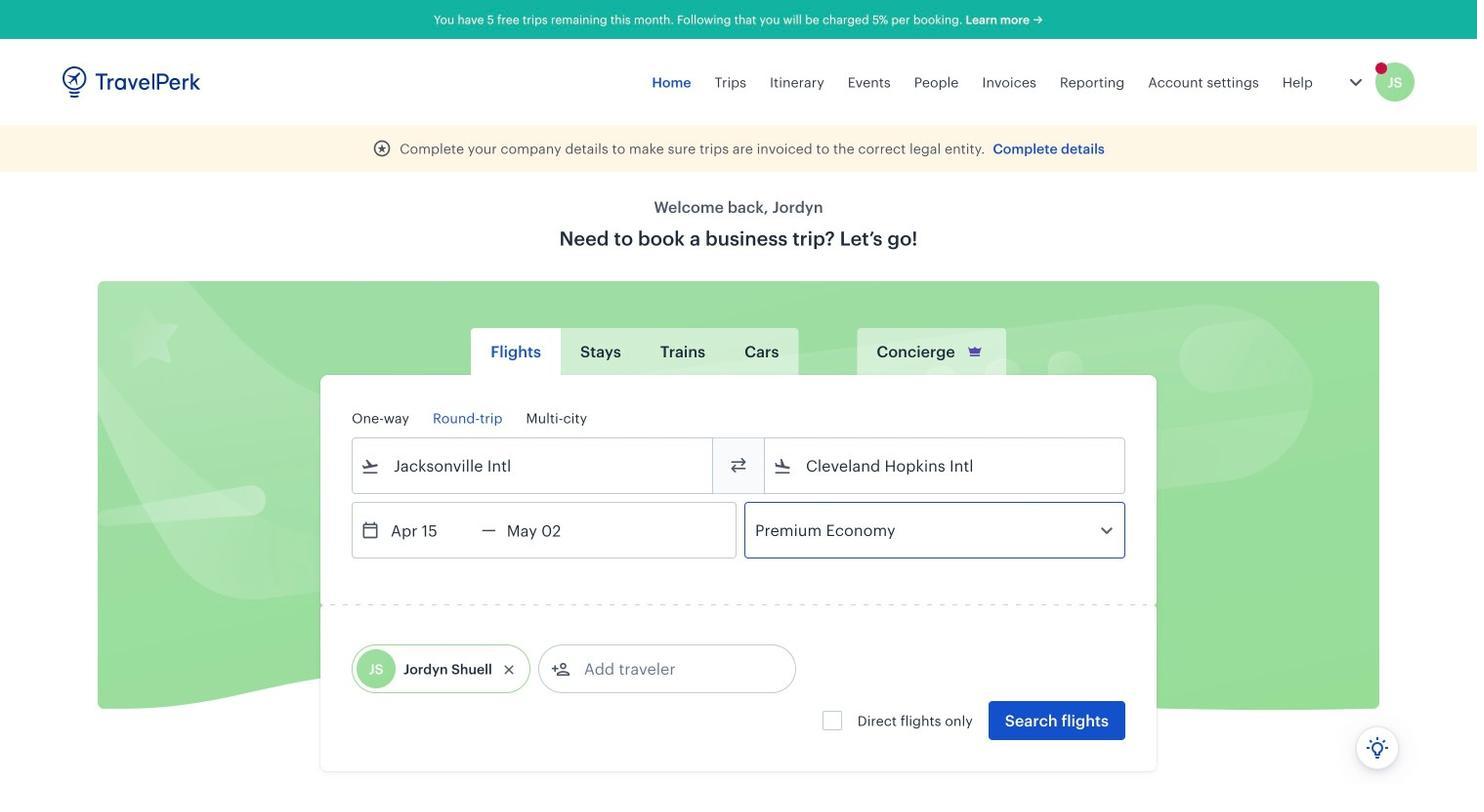 Task type: vqa. For each thing, say whether or not it's contained in the screenshot.
'from' search box
yes



Task type: describe. For each thing, give the bounding box(es) containing it.
Add traveler search field
[[570, 654, 774, 685]]



Task type: locate. For each thing, give the bounding box(es) containing it.
To search field
[[792, 450, 1099, 482]]

Return text field
[[496, 503, 598, 558]]

Depart text field
[[380, 503, 482, 558]]

From search field
[[380, 450, 687, 482]]



